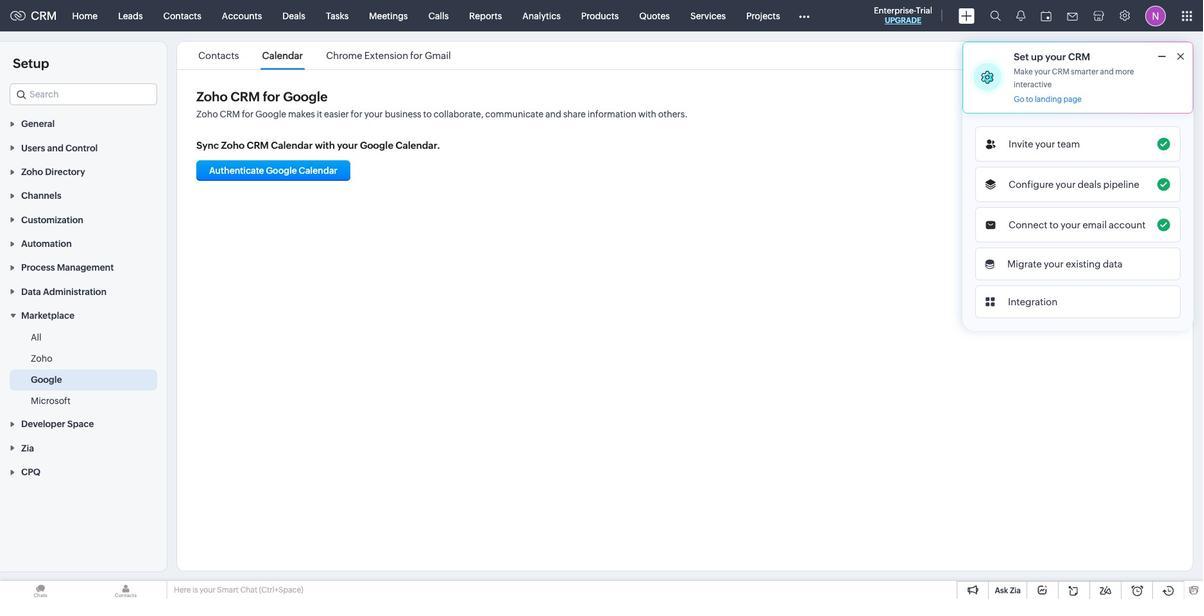 Task type: vqa. For each thing, say whether or not it's contained in the screenshot.
the to in the "Set up your CRM Make your CRM smarter and more interactive Go to landing page"
yes



Task type: describe. For each thing, give the bounding box(es) containing it.
deals link
[[272, 0, 316, 31]]

profile element
[[1138, 0, 1174, 31]]

set
[[1014, 51, 1029, 62]]

invite your team
[[1009, 139, 1080, 150]]

signals image
[[1017, 10, 1026, 21]]

extension
[[364, 50, 408, 61]]

easier
[[324, 109, 349, 119]]

accounts
[[222, 11, 262, 21]]

and inside dropdown button
[[47, 143, 63, 153]]

calendar image
[[1041, 11, 1052, 21]]

your left team
[[1035, 139, 1055, 150]]

for down calendar "link" on the top of the page
[[263, 89, 280, 104]]

meetings
[[369, 11, 408, 21]]

is
[[192, 586, 198, 595]]

calendar link
[[260, 50, 305, 61]]

chrome extension for gmail link
[[324, 50, 453, 61]]

products link
[[571, 0, 629, 31]]

here
[[174, 586, 191, 595]]

products
[[581, 11, 619, 21]]

calls link
[[418, 0, 459, 31]]

your right migrate
[[1044, 259, 1064, 270]]

configure
[[1009, 179, 1054, 190]]

marketplace
[[21, 311, 74, 321]]

authenticate
[[209, 166, 264, 176]]

gmail
[[425, 50, 451, 61]]

connect to your email account
[[1009, 219, 1146, 230]]

here is your smart chat (ctrl+space)
[[174, 586, 303, 595]]

setup
[[13, 56, 49, 71]]

calendar.
[[396, 140, 440, 151]]

chrome
[[326, 50, 362, 61]]

services
[[691, 11, 726, 21]]

trial
[[916, 6, 932, 15]]

1 vertical spatial with
[[315, 140, 335, 151]]

1 vertical spatial zia
[[1010, 587, 1021, 596]]

zoho for zoho
[[31, 354, 52, 364]]

contacts inside contacts link
[[163, 11, 201, 21]]

ask
[[995, 587, 1008, 596]]

account
[[1109, 219, 1146, 230]]

management
[[57, 263, 114, 273]]

channels
[[21, 191, 61, 201]]

calendar inside list
[[262, 50, 303, 61]]

for right easier
[[351, 109, 363, 119]]

automation button
[[0, 231, 167, 255]]

communicate
[[485, 109, 544, 119]]

projects
[[747, 11, 780, 21]]

automation
[[21, 239, 72, 249]]

your down up
[[1035, 67, 1051, 76]]

more
[[1116, 67, 1134, 76]]

users and control
[[21, 143, 98, 153]]

cpq button
[[0, 460, 167, 484]]

administration
[[43, 287, 107, 297]]

space
[[67, 419, 94, 430]]

general
[[21, 119, 55, 129]]

sync
[[196, 140, 219, 151]]

users
[[21, 143, 45, 153]]

invite
[[1009, 139, 1034, 150]]

zoho crm for google zoho crm for google makes it easier for your business to collaborate, communicate and share information with others.
[[196, 89, 688, 119]]

zia inside dropdown button
[[21, 443, 34, 454]]

contacts image
[[85, 581, 166, 599]]

enterprise-
[[874, 6, 916, 15]]

all link
[[31, 331, 41, 344]]

1 vertical spatial contacts link
[[196, 50, 241, 61]]

microsoft link
[[31, 395, 71, 408]]

search image
[[990, 10, 1001, 21]]

quotes link
[[629, 0, 680, 31]]

google inside button
[[266, 166, 297, 176]]

developer space button
[[0, 412, 167, 436]]

meetings link
[[359, 0, 418, 31]]

zoho link
[[31, 352, 52, 365]]

your right up
[[1045, 51, 1066, 62]]

set up your crm make your crm smarter and more interactive go to landing page
[[1014, 51, 1134, 104]]

all
[[31, 332, 41, 343]]

developer space
[[21, 419, 94, 430]]

process management button
[[0, 255, 167, 279]]

reports
[[469, 11, 502, 21]]

leads link
[[108, 0, 153, 31]]

to inside the set up your crm make your crm smarter and more interactive go to landing page
[[1026, 95, 1033, 104]]

Search text field
[[10, 84, 157, 105]]

and inside zoho crm for google zoho crm for google makes it easier for your business to collaborate, communicate and share information with others.
[[546, 109, 561, 119]]

enterprise-trial upgrade
[[874, 6, 932, 25]]

chat
[[240, 586, 257, 595]]

home link
[[62, 0, 108, 31]]

data
[[21, 287, 41, 297]]

quotes
[[639, 11, 670, 21]]

existing
[[1066, 259, 1101, 270]]

migrate
[[1008, 259, 1042, 270]]

data administration button
[[0, 279, 167, 303]]

developer
[[21, 419, 65, 430]]

1 vertical spatial calendar
[[271, 140, 313, 151]]

mails image
[[1067, 13, 1078, 20]]

landing
[[1035, 95, 1062, 104]]

Other Modules field
[[791, 5, 818, 26]]

integration
[[1008, 296, 1058, 307]]

analytics link
[[512, 0, 571, 31]]

cpq
[[21, 467, 40, 478]]



Task type: locate. For each thing, give the bounding box(es) containing it.
mails element
[[1060, 1, 1086, 30]]

your left the deals
[[1056, 179, 1076, 190]]

authenticate google calendar button
[[196, 160, 350, 181]]

zoho inside marketplace region
[[31, 354, 52, 364]]

sync zoho crm calendar with your google calendar.
[[196, 140, 440, 151]]

1 vertical spatial contacts
[[198, 50, 239, 61]]

smart
[[217, 586, 239, 595]]

configure your deals pipeline
[[1009, 179, 1140, 190]]

reports link
[[459, 0, 512, 31]]

upgrade
[[885, 16, 922, 25]]

and left more
[[1100, 67, 1114, 76]]

leads
[[118, 11, 143, 21]]

to
[[1026, 95, 1033, 104], [423, 109, 432, 119], [1050, 219, 1059, 230]]

migrate your existing data
[[1008, 259, 1123, 270]]

and left share on the top left
[[546, 109, 561, 119]]

control
[[65, 143, 98, 153]]

contacts right leads link
[[163, 11, 201, 21]]

contacts
[[163, 11, 201, 21], [198, 50, 239, 61]]

crm link
[[10, 9, 57, 22]]

contacts link down the accounts link
[[196, 50, 241, 61]]

your right is
[[200, 586, 216, 595]]

interactive
[[1014, 80, 1052, 89]]

google up microsoft link
[[31, 375, 62, 385]]

0 horizontal spatial zia
[[21, 443, 34, 454]]

1 horizontal spatial to
[[1026, 95, 1033, 104]]

contacts down the accounts link
[[198, 50, 239, 61]]

projects link
[[736, 0, 791, 31]]

create menu image
[[959, 8, 975, 23]]

0 vertical spatial and
[[1100, 67, 1114, 76]]

with inside zoho crm for google zoho crm for google makes it easier for your business to collaborate, communicate and share information with others.
[[638, 109, 656, 119]]

zoho for zoho directory
[[21, 167, 43, 177]]

1 horizontal spatial and
[[546, 109, 561, 119]]

customization
[[21, 215, 83, 225]]

1 vertical spatial to
[[423, 109, 432, 119]]

crm
[[31, 9, 57, 22], [1068, 51, 1090, 62], [1052, 67, 1070, 76], [230, 89, 260, 104], [220, 109, 240, 119], [247, 140, 269, 151]]

analytics
[[523, 11, 561, 21]]

for left makes
[[242, 109, 254, 119]]

zoho
[[196, 89, 228, 104], [196, 109, 218, 119], [221, 140, 245, 151], [21, 167, 43, 177], [31, 354, 52, 364]]

(ctrl+space)
[[259, 586, 303, 595]]

0 vertical spatial contacts link
[[153, 0, 212, 31]]

team
[[1057, 139, 1080, 150]]

makes
[[288, 109, 315, 119]]

channels button
[[0, 184, 167, 208]]

your left business
[[364, 109, 383, 119]]

google down business
[[360, 140, 393, 151]]

list
[[187, 42, 463, 69]]

2 vertical spatial calendar
[[299, 166, 338, 176]]

search element
[[983, 0, 1009, 31]]

and right users
[[47, 143, 63, 153]]

2 horizontal spatial to
[[1050, 219, 1059, 230]]

it
[[317, 109, 322, 119]]

to right the connect
[[1050, 219, 1059, 230]]

2 horizontal spatial and
[[1100, 67, 1114, 76]]

marketplace button
[[0, 303, 167, 327]]

google down sync zoho crm calendar with your google calendar.
[[266, 166, 297, 176]]

pipeline
[[1103, 179, 1140, 190]]

1 horizontal spatial with
[[638, 109, 656, 119]]

for left gmail
[[410, 50, 423, 61]]

google left makes
[[255, 109, 286, 119]]

0 vertical spatial with
[[638, 109, 656, 119]]

google inside marketplace region
[[31, 375, 62, 385]]

0 horizontal spatial to
[[423, 109, 432, 119]]

calls
[[429, 11, 449, 21]]

with left others.
[[638, 109, 656, 119]]

list containing contacts
[[187, 42, 463, 69]]

go
[[1014, 95, 1025, 104]]

zoho directory
[[21, 167, 85, 177]]

make
[[1014, 67, 1033, 76]]

information
[[588, 109, 637, 119]]

contacts link right leads
[[153, 0, 212, 31]]

with
[[638, 109, 656, 119], [315, 140, 335, 151]]

0 horizontal spatial with
[[315, 140, 335, 151]]

calendar inside button
[[299, 166, 338, 176]]

authenticate google calendar
[[209, 166, 338, 176]]

zia right the ask
[[1010, 587, 1021, 596]]

tasks link
[[316, 0, 359, 31]]

home
[[72, 11, 98, 21]]

0 vertical spatial contacts
[[163, 11, 201, 21]]

0 vertical spatial to
[[1026, 95, 1033, 104]]

1 vertical spatial and
[[546, 109, 561, 119]]

with down "it"
[[315, 140, 335, 151]]

0 vertical spatial zia
[[21, 443, 34, 454]]

ask zia
[[995, 587, 1021, 596]]

signals element
[[1009, 0, 1033, 31]]

contacts link
[[153, 0, 212, 31], [196, 50, 241, 61]]

google link
[[31, 374, 62, 386]]

chats image
[[0, 581, 81, 599]]

2 vertical spatial and
[[47, 143, 63, 153]]

to right business
[[423, 109, 432, 119]]

data
[[1103, 259, 1123, 270]]

others.
[[658, 109, 688, 119]]

chrome extension for gmail
[[326, 50, 451, 61]]

tasks
[[326, 11, 349, 21]]

profile image
[[1146, 5, 1166, 26]]

None field
[[10, 83, 157, 105]]

0 horizontal spatial and
[[47, 143, 63, 153]]

zoho for zoho crm for google zoho crm for google makes it easier for your business to collaborate, communicate and share information with others.
[[196, 89, 228, 104]]

calendar up authenticate google calendar button
[[271, 140, 313, 151]]

your down easier
[[337, 140, 358, 151]]

directory
[[45, 167, 85, 177]]

calendar down "deals"
[[262, 50, 303, 61]]

your
[[1045, 51, 1066, 62], [1035, 67, 1051, 76], [364, 109, 383, 119], [1035, 139, 1055, 150], [337, 140, 358, 151], [1056, 179, 1076, 190], [1061, 219, 1081, 230], [1044, 259, 1064, 270], [200, 586, 216, 595]]

zoho inside 'dropdown button'
[[21, 167, 43, 177]]

share
[[563, 109, 586, 119]]

to right go
[[1026, 95, 1033, 104]]

process management
[[21, 263, 114, 273]]

microsoft
[[31, 396, 71, 406]]

your left email
[[1061, 219, 1081, 230]]

your inside zoho crm for google zoho crm for google makes it easier for your business to collaborate, communicate and share information with others.
[[364, 109, 383, 119]]

create menu element
[[951, 0, 983, 31]]

and inside the set up your crm make your crm smarter and more interactive go to landing page
[[1100, 67, 1114, 76]]

zia button
[[0, 436, 167, 460]]

data administration
[[21, 287, 107, 297]]

email
[[1083, 219, 1107, 230]]

connect
[[1009, 219, 1048, 230]]

google up makes
[[283, 89, 328, 104]]

to inside zoho crm for google zoho crm for google makes it easier for your business to collaborate, communicate and share information with others.
[[423, 109, 432, 119]]

collaborate,
[[434, 109, 484, 119]]

up
[[1031, 51, 1043, 62]]

1 horizontal spatial zia
[[1010, 587, 1021, 596]]

0 vertical spatial calendar
[[262, 50, 303, 61]]

zia up cpq
[[21, 443, 34, 454]]

marketplace region
[[0, 327, 167, 412]]

general button
[[0, 112, 167, 136]]

calendar
[[262, 50, 303, 61], [271, 140, 313, 151], [299, 166, 338, 176]]

2 vertical spatial to
[[1050, 219, 1059, 230]]

zoho directory button
[[0, 160, 167, 184]]

calendar down sync zoho crm calendar with your google calendar.
[[299, 166, 338, 176]]



